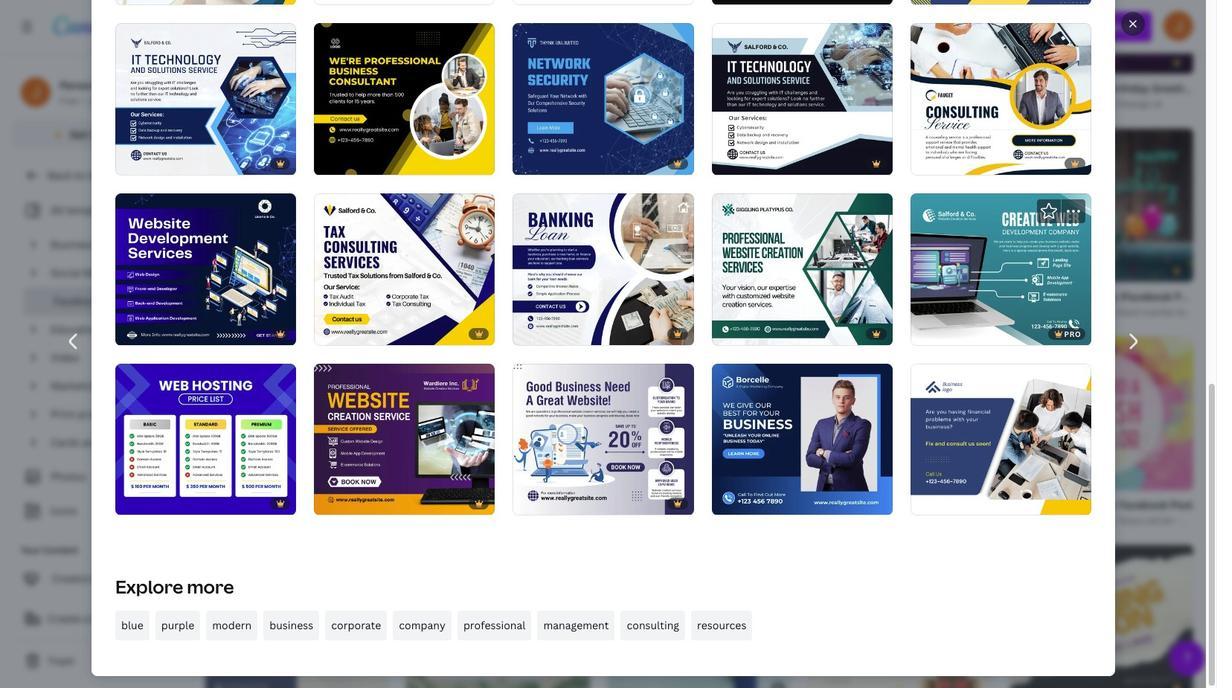 Task type: vqa. For each thing, say whether or not it's contained in the screenshot.


Task type: locate. For each thing, give the bounding box(es) containing it.
by inside happy birthday (facebook post) facebook post by black mamba team
[[1104, 306, 1115, 319]]

1 vertical spatial post)
[[1175, 290, 1201, 304]]

and inside "link"
[[82, 435, 101, 449]]

orange photocentric coming this fall facebook post link
[[436, 498, 699, 514]]

(facebook up mamba
[[1120, 290, 1172, 304]]

get canva pro
[[70, 127, 142, 141]]

products
[[78, 407, 123, 421]]

0 vertical spatial free
[[60, 94, 78, 107]]

services
[[1011, 498, 1054, 512]]

free right announcement
[[628, 290, 650, 304]]

yange
[[916, 515, 942, 527]]

deasign.id
[[1117, 98, 1162, 110]]

team right a
[[92, 612, 117, 626]]

fall
[[607, 498, 623, 512]]

2 $ from the left
[[977, 266, 982, 277]]

tanya
[[1117, 514, 1142, 527]]

blue and white modern happy birthday facebook post link
[[235, 289, 512, 305]]

1 horizontal spatial black
[[1040, 81, 1067, 95]]

1 horizontal spatial business
[[964, 498, 1009, 512]]

of
[[1076, 498, 1087, 512]]

blue inside blue and white modern happy birthday facebook post facebook post by brain studio
[[235, 290, 258, 304]]

0 horizontal spatial free
[[60, 94, 78, 107]]

1 horizontal spatial free
[[628, 290, 650, 304]]

business up the social media in the left top of the page
[[51, 237, 95, 251]]

2 horizontal spatial modern
[[922, 498, 961, 512]]

1 vertical spatial social
[[514, 306, 540, 319]]

purple up facebook post by deasign.id link
[[1070, 81, 1103, 95]]

social advizer element
[[407, 292, 430, 316]]

blue and white modern website development services facebook post image
[[115, 193, 296, 345]]

professional
[[463, 619, 525, 633]]

by inside modern we're closed announcement free facebook post facebook post by social advizer
[[501, 306, 512, 319]]

and for invitations
[[82, 435, 101, 449]]

1 horizontal spatial facebook post by canva creative studio link
[[839, 306, 1012, 321]]

vide
[[1199, 81, 1217, 95]]

post inside black purple birthday greeting vide facebook post by deasign.id
[[1083, 98, 1102, 110]]

creators you follow
[[52, 571, 152, 586]]

-
[[1177, 514, 1180, 527]]

post) up facebook post by black mamba team link
[[1175, 290, 1201, 304]]

slate grey pastel yellow corporate clean fundraising donation opportunities square chronic illness facebook post image
[[205, 545, 389, 688]]

black up 'facebook post by hadas avidor goldin' link
[[692, 498, 720, 512]]

$ for facebook post by mt_project
[[776, 266, 781, 277]]

post
[[625, 82, 648, 96], [1083, 98, 1102, 110], [278, 98, 298, 110], [681, 98, 700, 111], [480, 98, 499, 111], [882, 98, 901, 111], [490, 290, 512, 304], [793, 290, 815, 304], [703, 290, 726, 304], [1083, 306, 1102, 319], [278, 306, 298, 319], [681, 306, 700, 319], [480, 306, 499, 319], [882, 306, 901, 319], [1171, 498, 1193, 512], [433, 498, 455, 512], [807, 498, 830, 512], [677, 498, 699, 512], [1108, 498, 1130, 512], [1083, 514, 1102, 527], [278, 514, 298, 527], [681, 515, 700, 527], [480, 515, 499, 527], [882, 515, 901, 527]]

happy
[[1040, 290, 1072, 304]]

1 vertical spatial black
[[692, 498, 720, 512]]

happy birthday (facebook post) link
[[1040, 289, 1201, 305]]

0 horizontal spatial canva
[[90, 127, 122, 141]]

modern up brain
[[314, 290, 354, 304]]

yellow and black modern business consultant facebook post image
[[314, 23, 495, 175]]

by inside green and black quote facebook post facebook post by hadas avidor goldin
[[702, 515, 713, 527]]

leclair
[[1145, 514, 1175, 527]]

0 horizontal spatial social
[[51, 266, 81, 280]]

happy left social advizer 'element'
[[356, 290, 390, 304]]

company
[[399, 619, 445, 633]]

print products link
[[45, 400, 173, 429]]

all
[[51, 203, 64, 217]]

0 horizontal spatial team
[[92, 612, 117, 626]]

blue inside blue organic new collection facebook post facebook post by katarzyna tatara
[[235, 498, 258, 512]]

brain
[[313, 306, 335, 319]]

blue left organic
[[235, 498, 258, 512]]

modern for blue and white modern happy birthday facebook post
[[314, 290, 354, 304]]

0 vertical spatial post)
[[971, 82, 997, 96]]

this
[[585, 498, 604, 512]]

0 horizontal spatial black
[[692, 498, 720, 512]]

0 vertical spatial business
[[51, 237, 95, 251]]

cream red and green organic watercolor decorative illustrations christmas online invitation facebook post image
[[205, 0, 389, 74]]

blue and yellow modern psychologist counseling services facebook post image
[[115, 0, 296, 5]]

studio inside blue and white modern happy birthday facebook post facebook post by brain studio
[[337, 306, 366, 319]]

gradient
[[436, 82, 481, 96]]

(facebook inside happy birthday (facebook post) facebook post by black mamba team
[[1120, 290, 1172, 304]]

and right the cards
[[82, 435, 101, 449]]

black
[[1040, 81, 1067, 95], [692, 498, 720, 512]]

social
[[51, 266, 81, 280], [514, 306, 540, 319]]

your
[[21, 544, 41, 557]]

1 horizontal spatial post)
[[1175, 290, 1201, 304]]

by
[[1104, 98, 1115, 110], [300, 98, 310, 110], [702, 98, 713, 111], [501, 98, 512, 111], [903, 98, 914, 111], [1104, 306, 1115, 319], [300, 306, 310, 319], [702, 306, 713, 319], [501, 306, 512, 319], [903, 306, 914, 319], [1104, 514, 1115, 527], [300, 514, 310, 527], [702, 515, 713, 527], [501, 515, 512, 527], [903, 515, 914, 527]]

facebook post by yange kue link
[[839, 514, 992, 529]]

free left •
[[60, 94, 78, 107]]

blue right brain studio image at the left top
[[235, 290, 258, 304]]

social left the "media"
[[51, 266, 81, 280]]

blue & white creative marketing agency facebook post image
[[314, 0, 495, 5]]

facebook post by canva creative studio
[[235, 98, 408, 110], [839, 306, 1012, 319]]

corporate link
[[325, 611, 387, 641]]

(facebook inside welcome baby (facebook post) facebook post by chocolate'nut studio
[[916, 82, 968, 96]]

blue organic new collection facebook post facebook post by katarzyna tatara
[[235, 498, 455, 527]]

post) inside welcome baby (facebook post) facebook post by chocolate'nut studio
[[971, 82, 997, 96]]

0 horizontal spatial facebook post by canva creative studio
[[235, 98, 408, 110]]

avidor
[[744, 515, 772, 527]]

1 vertical spatial canva
[[90, 127, 122, 141]]

grey and navy modern website creation service facebook post image
[[513, 364, 694, 515]]

team right mamba
[[1177, 306, 1198, 319]]

to
[[74, 168, 85, 182]]

hadas
[[715, 515, 742, 527]]

modern up kue on the bottom right
[[922, 498, 961, 512]]

blue organic new collection facebook post image
[[205, 337, 389, 490]]

0 vertical spatial black
[[1040, 81, 1067, 95]]

0 vertical spatial (facebook
[[916, 82, 968, 96]]

green
[[637, 498, 668, 512]]

and left white
[[261, 290, 280, 304]]

2 horizontal spatial canva
[[916, 306, 943, 319]]

studio inside welcome baby (facebook post) facebook post by chocolate'nut studio
[[979, 98, 1007, 111]]

welcome baby (facebook post) image
[[809, 0, 992, 74]]

1 horizontal spatial happy
[[637, 290, 671, 304]]

happy thanksgiving facebook post image
[[608, 129, 791, 282]]

0 vertical spatial team
[[1177, 306, 1198, 319]]

content
[[43, 544, 78, 557]]

0 horizontal spatial modern
[[314, 290, 354, 304]]

1 horizontal spatial team
[[1177, 306, 1198, 319]]

free inside modern we're closed announcement free facebook post facebook post by social advizer
[[628, 290, 650, 304]]

1 happy from the left
[[356, 290, 390, 304]]

facebook post by mt_project link
[[637, 306, 791, 321]]

and right the green
[[671, 498, 690, 512]]

1 vertical spatial purple
[[886, 498, 919, 512]]

0 horizontal spatial post)
[[971, 82, 997, 96]]

1 vertical spatial birthday
[[392, 290, 436, 304]]

blue modern web hosting price list  facebook post image
[[115, 364, 296, 515]]

and inside blue and white modern happy birthday facebook post facebook post by brain studio
[[261, 290, 280, 304]]

happy thanksgiving facebook post facebook post by mt_project
[[637, 290, 815, 319]]

1 vertical spatial free
[[628, 290, 650, 304]]

0 horizontal spatial $
[[776, 266, 781, 277]]

and up 'facebook post by yange kue' link
[[864, 498, 883, 512]]

1 horizontal spatial canva
[[313, 98, 339, 110]]

splash of color facebook post facebook post by tanya leclair - so swell
[[1040, 498, 1217, 527]]

black up facebook post by deasign.id link
[[1040, 81, 1067, 95]]

happy left thanksgiving
[[637, 290, 671, 304]]

2 vertical spatial canva
[[916, 306, 943, 319]]

purple
[[1070, 81, 1103, 95], [886, 498, 919, 512]]

1 horizontal spatial facebook post by canva creative studio
[[839, 306, 1012, 319]]

color
[[1089, 498, 1117, 512]]

facebook post by hadas avidor goldin link
[[637, 514, 803, 529]]

by inside happy thanksgiving facebook post facebook post by mt_project
[[702, 306, 713, 319]]

0 vertical spatial birthday
[[1106, 81, 1150, 95]]

1 vertical spatial (facebook
[[1120, 290, 1172, 304]]

navy and yellow modern consulting service facebook post image
[[910, 23, 1091, 175]]

white and navy modern it technology and solutions service facebook post image
[[711, 23, 892, 175]]

greeting
[[1152, 81, 1196, 95]]

green modern professional website creation services facebook post image
[[711, 193, 892, 345]]

by inside welcome baby (facebook post) facebook post by chocolate'nut studio
[[903, 98, 914, 111]]

by inside the orange photocentric coming this fall facebook post facebook post by minettes2k
[[501, 515, 512, 527]]

yellow and blue modern business consultant facebook post image
[[910, 0, 1091, 5]]

and inside blue and purple modern business services facebook post facebook post by yange kue
[[864, 498, 883, 512]]

1 horizontal spatial purple
[[1070, 81, 1103, 95]]

all templates link
[[21, 196, 173, 225]]

post) for welcome baby (facebook post)
[[971, 82, 997, 96]]

post) for happy birthday (facebook post)
[[1175, 290, 1201, 304]]

None search field
[[634, 12, 949, 42]]

back to home
[[48, 168, 117, 182]]

(facebook up chocolate'nut
[[916, 82, 968, 96]]

1 vertical spatial business
[[964, 498, 1009, 512]]

thanksgiving
[[673, 290, 739, 304]]

we're
[[479, 290, 507, 304]]

1 horizontal spatial modern
[[436, 290, 476, 304]]

blue for blue organic new collection facebook post
[[235, 498, 258, 512]]

by inside blue and white modern happy birthday facebook post facebook post by brain studio
[[300, 306, 310, 319]]

1 horizontal spatial birthday
[[1106, 81, 1150, 95]]

1 vertical spatial team
[[92, 612, 117, 626]]

blue for blue and purple modern business services facebook post
[[839, 498, 862, 512]]

purple inside black purple birthday greeting vide facebook post by deasign.id
[[1070, 81, 1103, 95]]

facebook post by chocolate'nut studio link
[[839, 97, 1007, 112]]

events
[[538, 82, 572, 96]]

modern left we're
[[436, 290, 476, 304]]

post)
[[971, 82, 997, 96], [1175, 290, 1201, 304]]

resources
[[697, 619, 746, 633]]

and inside green and black quote facebook post facebook post by hadas avidor goldin
[[671, 498, 690, 512]]

1 horizontal spatial (facebook
[[1120, 290, 1172, 304]]

0 vertical spatial purple
[[1070, 81, 1103, 95]]

facebook post by canva creative studio link
[[235, 97, 408, 112], [839, 306, 1012, 321]]

modern creative webinar facebook post image
[[513, 0, 694, 5]]

modern inside blue and white modern happy birthday facebook post facebook post by brain studio
[[314, 290, 354, 304]]

creative for the bottom facebook post by canva creative studio link
[[945, 306, 981, 319]]

post) inside happy birthday (facebook post) facebook post by black mamba team
[[1175, 290, 1201, 304]]

marketing link
[[45, 372, 173, 400]]

0 horizontal spatial purple
[[886, 498, 919, 512]]

birthday
[[1106, 81, 1150, 95], [392, 290, 436, 304]]

social down closed
[[514, 306, 540, 319]]

modern inside blue and purple modern business services facebook post facebook post by yange kue
[[922, 498, 961, 512]]

by inside splash of color facebook post facebook post by tanya leclair - so swell
[[1104, 514, 1115, 527]]

0 horizontal spatial (facebook
[[916, 82, 968, 96]]

modern for blue and purple modern business services facebook post
[[922, 498, 961, 512]]

team
[[1177, 306, 1198, 319], [92, 612, 117, 626]]

by inside gradient upcoming events facebook post facebook post by a&co. creative
[[501, 98, 512, 111]]

a&co.
[[514, 98, 540, 111]]

facebook post by heyhi creative
[[637, 98, 779, 111]]

$
[[776, 266, 781, 277], [977, 266, 982, 277]]

happy birthday (facebook post) image
[[608, 545, 791, 688]]

heyhi
[[715, 98, 741, 111]]

new
[[302, 498, 325, 512]]

purple up 'facebook post by yange kue' link
[[886, 498, 919, 512]]

canva for top facebook post by canva creative studio link
[[313, 98, 339, 110]]

video
[[51, 350, 79, 365]]

2 happy from the left
[[637, 290, 671, 304]]

trash link
[[12, 647, 193, 676]]

1 horizontal spatial social
[[514, 306, 540, 319]]

facebook post by brain studio link
[[235, 305, 389, 320]]

post) up chocolate'nut
[[971, 82, 997, 96]]

blue organic new collection facebook post link
[[235, 497, 455, 514]]

black yellow coming soon facebook post image
[[1010, 545, 1193, 688]]

icons link
[[21, 497, 173, 525]]

business
[[51, 237, 95, 251], [964, 498, 1009, 512]]

facebook inside black purple birthday greeting vide facebook post by deasign.id
[[1040, 98, 1081, 110]]

business left services
[[964, 498, 1009, 512]]

by inside blue and purple modern business services facebook post facebook post by yange kue
[[903, 515, 914, 527]]

modern we're closed announcement free facebook post facebook post by social advizer
[[436, 290, 726, 319]]

$ for facebook post by canva creative studio
[[977, 266, 982, 277]]

(facebook for baby
[[916, 82, 968, 96]]

1 horizontal spatial $
[[977, 266, 982, 277]]

you
[[98, 571, 116, 586]]

media
[[83, 266, 114, 280]]

1 $ from the left
[[776, 266, 781, 277]]

•
[[81, 94, 85, 107]]

birthday
[[1074, 290, 1118, 304]]

0 horizontal spatial facebook post by canva creative studio link
[[235, 97, 408, 112]]

back
[[48, 168, 72, 182]]

management link
[[537, 611, 615, 641]]

blue up 'facebook post by yange kue' link
[[839, 498, 862, 512]]

0 vertical spatial facebook post by canva creative studio
[[235, 98, 408, 110]]

1 vertical spatial facebook post by canva creative studio link
[[839, 306, 1012, 321]]

happy inside happy thanksgiving facebook post facebook post by mt_project
[[637, 290, 671, 304]]

0 vertical spatial canva
[[313, 98, 339, 110]]

0 horizontal spatial happy
[[356, 290, 390, 304]]

facebook post by heyhi creative link
[[637, 97, 791, 112]]

blue inside blue and purple modern business services facebook post facebook post by yange kue
[[839, 498, 862, 512]]

creative for top facebook post by canva creative studio link
[[342, 98, 378, 110]]

management
[[543, 619, 609, 633]]

coming
[[544, 498, 583, 512]]

0 horizontal spatial birthday
[[392, 290, 436, 304]]



Task type: describe. For each thing, give the bounding box(es) containing it.
chocolate'nut
[[916, 98, 977, 111]]

modern we're closed announcement free facebook post link
[[436, 289, 726, 306]]

modern inside modern we're closed announcement free facebook post facebook post by social advizer
[[436, 290, 476, 304]]

mt_project
[[715, 306, 762, 319]]

free •
[[60, 94, 85, 107]]

splash of color facebook post link
[[1040, 497, 1193, 514]]

black purple birthday greeting vide link
[[1040, 81, 1217, 97]]

creative for facebook post by heyhi creative link
[[743, 98, 779, 111]]

welcome baby (facebook post) link
[[839, 81, 997, 97]]

create a team
[[48, 612, 117, 626]]

collection
[[327, 498, 379, 512]]

baby
[[888, 82, 914, 96]]

canva inside 'button'
[[90, 127, 122, 141]]

orange photocentric coming this fall facebook post image
[[407, 337, 590, 491]]

green and black quote facebook post image
[[608, 337, 791, 491]]

corporate
[[331, 619, 381, 633]]

green and black quote facebook post facebook post by hadas avidor goldin
[[637, 498, 830, 527]]

and for black
[[671, 498, 690, 512]]

kue
[[944, 515, 959, 527]]

advizer
[[542, 306, 574, 319]]

facebook inside welcome baby (facebook post) facebook post by chocolate'nut studio
[[839, 98, 880, 111]]

happy inside blue and white modern happy birthday facebook post facebook post by brain studio
[[356, 290, 390, 304]]

orange & cream summer party invitation polaroid photo frame facebook post image
[[608, 0, 791, 74]]

(facebook for birthday
[[1120, 290, 1172, 304]]

personal
[[60, 78, 104, 92]]

photos
[[51, 469, 86, 484]]

welcome baby (facebook post) facebook post by chocolate'nut studio
[[839, 82, 1007, 111]]

white and blue modern it technology and solutions service facebook post image
[[115, 23, 296, 175]]

canva for the bottom facebook post by canva creative studio link
[[916, 306, 943, 319]]

blue for blue and white modern happy birthday facebook post
[[235, 290, 258, 304]]

white and blue modern business consultant facebook post image
[[910, 364, 1091, 515]]

cards and invitations
[[51, 435, 157, 449]]

facebook inside happy birthday (facebook post) facebook post by black mamba team
[[1040, 306, 1081, 319]]

birthday inside black purple birthday greeting vide facebook post by deasign.id
[[1106, 81, 1150, 95]]

photocentric
[[475, 498, 542, 512]]

gradient upcoming events facebook post image
[[407, 0, 590, 74]]

1 vertical spatial facebook post by canva creative studio
[[839, 306, 1012, 319]]

splash
[[1040, 498, 1074, 512]]

and for purple
[[864, 498, 883, 512]]

facebook post by katarzyna tatara link
[[235, 514, 389, 528]]

by inside blue organic new collection facebook post facebook post by katarzyna tatara
[[300, 514, 310, 527]]

resources link
[[691, 611, 752, 641]]

business inside blue and purple modern business services facebook post facebook post by yange kue
[[964, 498, 1009, 512]]

purple
[[161, 619, 194, 633]]

facebook post by deasign.id link
[[1040, 97, 1193, 112]]

top level navigation element
[[131, 12, 598, 42]]

education
[[51, 322, 101, 336]]

teal and white modern creative web development facebook post image
[[910, 193, 1091, 345]]

blue and purple modern business services facebook post image
[[809, 337, 992, 491]]

sa link
[[407, 292, 430, 316]]

team inside create a team button
[[92, 612, 117, 626]]

back to home link
[[12, 161, 193, 190]]

print products
[[51, 407, 123, 421]]

facebook post by social advizer link
[[436, 306, 590, 321]]

print
[[51, 407, 75, 421]]

create a team button
[[12, 604, 193, 634]]

creators
[[52, 571, 95, 586]]

blue geometric network security facebook post image
[[513, 23, 694, 175]]

trash
[[48, 654, 75, 668]]

social advizer image
[[407, 292, 430, 316]]

facebook post by minettes2k link
[[436, 514, 590, 529]]

goldin
[[775, 515, 803, 527]]

explore
[[115, 575, 183, 599]]

blue and white modern happy birthday facebook post image
[[205, 128, 389, 282]]

purple inside blue and purple modern business services facebook post facebook post by yange kue
[[886, 498, 919, 512]]

business link
[[45, 231, 173, 259]]

team inside happy birthday (facebook post) facebook post by black mamba team
[[1177, 306, 1198, 319]]

gradient upcoming events facebook post facebook post by a&co. creative
[[436, 82, 648, 111]]

happy birthday (facebook post) image
[[1010, 128, 1193, 282]]

blue and yellow minimalist tax consulting services facebook post image
[[314, 193, 495, 345]]

and for white
[[261, 290, 280, 304]]

creators you follow link
[[12, 564, 182, 594]]

white and blue modern banking loan facebook post image
[[513, 193, 694, 345]]

green red modern merry christmas facebook post image
[[809, 545, 992, 688]]

black inside black purple birthday greeting vide facebook post by deasign.id
[[1040, 81, 1067, 95]]

blue and white modern happy birthday facebook post facebook post by brain studio
[[235, 290, 512, 319]]

modern we're closed announcement free facebook post image
[[407, 129, 590, 282]]

gradient upcoming events facebook post link
[[436, 81, 648, 97]]

post inside welcome baby (facebook post) facebook post by chocolate'nut studio
[[882, 98, 901, 111]]

0 vertical spatial facebook post by canva creative studio link
[[235, 97, 408, 112]]

cards and invitations link
[[45, 429, 173, 457]]

get
[[70, 127, 88, 141]]

minettes2k
[[514, 515, 561, 527]]

purple link
[[155, 611, 200, 641]]

blue and purple modern business services facebook post link
[[839, 498, 1130, 514]]

social media link
[[45, 259, 173, 287]]

cards
[[51, 435, 80, 449]]

organic
[[261, 498, 300, 512]]

photos link
[[21, 463, 173, 491]]

bs link
[[205, 292, 229, 316]]

create
[[48, 612, 81, 626]]

0 vertical spatial social
[[51, 266, 81, 280]]

so
[[1182, 514, 1193, 527]]

brain studio image
[[205, 292, 229, 316]]

invitations
[[104, 435, 157, 449]]

social inside modern we're closed announcement free facebook post facebook post by social advizer
[[514, 306, 540, 319]]

black inside green and black quote facebook post facebook post by hadas avidor goldin
[[692, 498, 720, 512]]

pro
[[1064, 329, 1081, 339]]

welcome
[[839, 82, 885, 96]]

splash of color facebook post image
[[1010, 337, 1193, 490]]

facebook posts
[[54, 294, 132, 308]]

modern link
[[206, 611, 257, 641]]

black and red modern hiring facebook post image
[[711, 0, 892, 5]]

consulting
[[626, 619, 679, 633]]

blue link
[[115, 611, 149, 641]]

creative inside gradient upcoming events facebook post facebook post by a&co. creative
[[542, 98, 578, 111]]

business link
[[263, 611, 319, 641]]

post inside happy birthday (facebook post) facebook post by black mamba team
[[1083, 306, 1102, 319]]

0 horizontal spatial business
[[51, 237, 95, 251]]

brain studio element
[[205, 292, 229, 316]]

by inside black purple birthday greeting vide facebook post by deasign.id
[[1104, 98, 1115, 110]]

your content
[[21, 544, 78, 557]]

orange photocentric coming this fall facebook post facebook post by minettes2k
[[436, 498, 699, 527]]

blue gradient corporate business facebook post image
[[711, 364, 892, 515]]

explore more
[[115, 575, 234, 599]]

pro
[[124, 127, 142, 141]]

closed
[[510, 290, 544, 304]]

purple and orange modern professional website creation service facebook post image
[[314, 364, 495, 515]]

katarzyna
[[313, 514, 355, 527]]

green marble paper tape important notice facebook post image
[[407, 545, 590, 688]]

happy thanksgiving facebook post link
[[637, 289, 815, 306]]

video link
[[45, 344, 173, 372]]

birthday inside blue and white modern happy birthday facebook post facebook post by brain studio
[[392, 290, 436, 304]]

black purple birthday greeting vide facebook post by deasign.id
[[1040, 81, 1217, 110]]

more
[[187, 575, 234, 599]]

beige photo international day of the world's indigenous peoples facebook post image
[[809, 129, 992, 282]]



